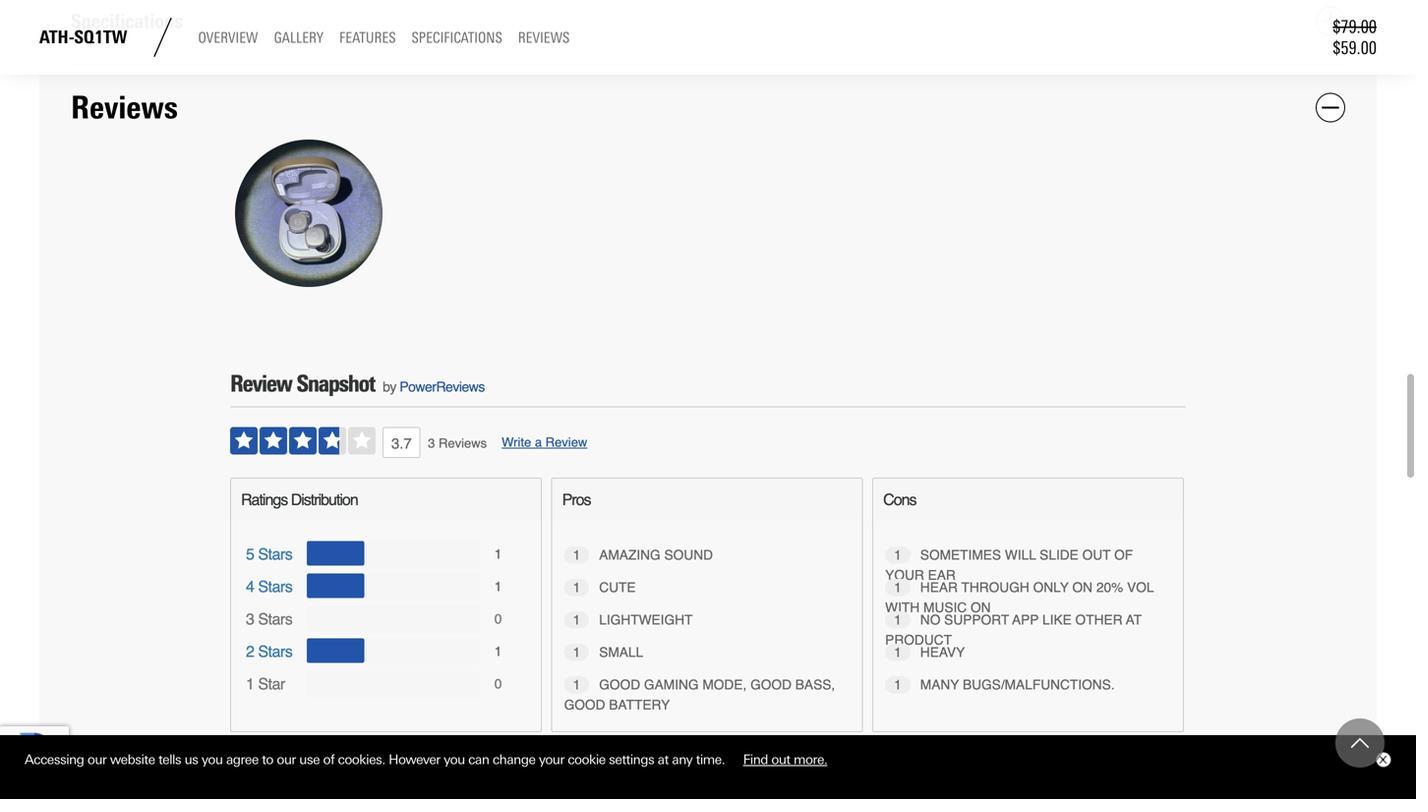 Task type: locate. For each thing, give the bounding box(es) containing it.
1 vertical spatial out
[[772, 753, 791, 768]]

by
[[383, 379, 396, 395]]

out
[[1083, 548, 1111, 563], [772, 753, 791, 768]]

1 for cute
[[573, 581, 581, 596]]

find
[[743, 753, 768, 768]]

at
[[1127, 613, 1142, 628]]

out up 20%
[[1083, 548, 1111, 563]]

4 stars
[[246, 578, 292, 596]]

1 for many bugs/malfunctions.
[[895, 678, 902, 693]]

3 reviews
[[428, 436, 487, 451]]

arrow up image
[[1352, 735, 1370, 753]]

0 horizontal spatial your
[[539, 753, 565, 768]]

sometimes will slide out of your ear
[[886, 548, 1134, 583]]

1 horizontal spatial our
[[277, 753, 296, 768]]

stars right '2'
[[258, 643, 292, 661]]

like
[[1043, 613, 1072, 628]]

quality
[[268, 745, 310, 760]]

stars right 5
[[258, 546, 292, 564]]

sometimes
[[921, 548, 1002, 563]]

gaming
[[644, 678, 699, 693]]

2 horizontal spatial reviews
[[518, 29, 570, 47]]

1 horizontal spatial good
[[751, 678, 792, 693]]

heavy
[[921, 646, 965, 661]]

reviews
[[518, 29, 570, 47], [71, 88, 178, 126], [439, 436, 487, 451]]

your inside sometimes will slide out of your ear
[[886, 568, 925, 583]]

1 horizontal spatial of
[[1115, 548, 1134, 563]]

amazing
[[599, 548, 661, 563]]

ratings distribution
[[241, 491, 358, 509]]

0 vertical spatial out
[[1083, 548, 1111, 563]]

lightweight
[[599, 613, 693, 628]]

agree
[[226, 753, 259, 768]]

1 vertical spatial good
[[564, 698, 606, 713]]

your left cookie
[[539, 753, 565, 768]]

on left 20%
[[1073, 581, 1093, 596]]

1 horizontal spatial you
[[444, 753, 465, 768]]

many
[[921, 678, 960, 693]]

good
[[751, 678, 792, 693], [564, 698, 606, 713]]

0 vertical spatial your
[[886, 568, 925, 583]]

0 horizontal spatial good
[[564, 698, 606, 713]]

0 vertical spatial review
[[230, 370, 292, 398]]

1 horizontal spatial review
[[546, 436, 588, 450]]

write
[[502, 436, 532, 450]]

of right use
[[323, 753, 335, 768]]

your
[[886, 568, 925, 583], [539, 753, 565, 768]]

amazing sound
[[599, 548, 713, 563]]

product
[[886, 633, 952, 648]]

1 vertical spatial your
[[539, 753, 565, 768]]

hear
[[921, 581, 958, 596]]

1 stars from the top
[[258, 546, 292, 564]]

music
[[924, 600, 967, 616]]

at
[[658, 753, 669, 768]]

0 horizontal spatial on
[[971, 600, 991, 616]]

5
[[246, 546, 254, 564]]

sq1tw
[[74, 27, 127, 48]]

no
[[921, 613, 941, 628]]

1 horizontal spatial specifications
[[412, 29, 503, 47]]

find out more.
[[743, 753, 828, 768]]

0 horizontal spatial out
[[772, 753, 791, 768]]

small
[[599, 646, 644, 661]]

2
[[246, 643, 254, 661]]

rated 3.7 out of 5 stars image
[[230, 427, 421, 458]]

you
[[202, 753, 223, 768], [444, 753, 465, 768]]

0 vertical spatial of
[[1115, 548, 1134, 563]]

review right a
[[546, 436, 588, 450]]

1 vertical spatial stars
[[258, 578, 292, 596]]

review left the snapshot
[[230, 370, 292, 398]]

our right 'to'
[[277, 753, 296, 768]]

your up with at the right of the page
[[886, 568, 925, 583]]

1 horizontal spatial out
[[1083, 548, 1111, 563]]

1 for sometimes will slide out of your ear
[[895, 548, 902, 563]]

0 horizontal spatial you
[[202, 753, 223, 768]]

good left bass,
[[751, 678, 792, 693]]

change
[[493, 753, 536, 768]]

review snapshot by powerreviews
[[230, 370, 485, 398]]

0 horizontal spatial our
[[87, 753, 107, 768]]

5 stars
[[246, 546, 292, 564]]

2 vertical spatial stars
[[258, 643, 292, 661]]

1 you from the left
[[202, 753, 223, 768]]

settings
[[609, 753, 654, 768]]

on
[[1073, 581, 1093, 596], [971, 600, 991, 616]]

gallery
[[274, 29, 324, 47]]

plus image
[[1322, 12, 1340, 30]]

however
[[389, 753, 441, 768]]

0 vertical spatial good
[[751, 678, 792, 693]]

0 vertical spatial stars
[[258, 546, 292, 564]]

stars right 4
[[258, 578, 292, 596]]

0 horizontal spatial reviews
[[71, 88, 178, 126]]

1 for small
[[573, 646, 581, 661]]

0 horizontal spatial of
[[323, 753, 335, 768]]

on down through
[[971, 600, 991, 616]]

write a review
[[502, 436, 588, 450]]

3.7
[[392, 435, 412, 452]]

you left 'can'
[[444, 753, 465, 768]]

2 stars from the top
[[258, 578, 292, 596]]

of
[[1115, 548, 1134, 563], [323, 753, 335, 768]]

0 vertical spatial reviews
[[518, 29, 570, 47]]

3 stars from the top
[[258, 643, 292, 661]]

good down good on the left bottom
[[564, 698, 606, 713]]

stars
[[258, 546, 292, 564], [258, 578, 292, 596], [258, 643, 292, 661]]

1 horizontal spatial reviews
[[439, 436, 487, 451]]

specifications
[[71, 9, 183, 33], [412, 29, 503, 47]]

1 vertical spatial on
[[971, 600, 991, 616]]

our
[[87, 753, 107, 768], [277, 753, 296, 768]]

of up 20%
[[1115, 548, 1134, 563]]

4.7
[[507, 747, 523, 760]]

bass,
[[796, 678, 836, 693]]

0 horizontal spatial specifications
[[71, 9, 183, 33]]

0 vertical spatial on
[[1073, 581, 1093, 596]]

you right us
[[202, 753, 223, 768]]

out right find
[[772, 753, 791, 768]]

slide
[[1040, 548, 1079, 563]]

stars for 5 stars
[[258, 546, 292, 564]]

our left website
[[87, 753, 107, 768]]

1 horizontal spatial your
[[886, 568, 925, 583]]

accessing our website tells us you agree to our use of cookies. however you can change your cookie settings at any time.
[[25, 753, 729, 768]]

audio
[[230, 745, 265, 760]]

2 you from the left
[[444, 753, 465, 768]]

1 vertical spatial reviews
[[71, 88, 178, 126]]

review
[[230, 370, 292, 398], [546, 436, 588, 450]]

battery
[[609, 698, 670, 713]]



Task type: describe. For each thing, give the bounding box(es) containing it.
will
[[1005, 548, 1037, 563]]

ath-sq1tw
[[39, 27, 127, 48]]

pros
[[562, 491, 591, 509]]

divider line image
[[143, 18, 183, 57]]

ear
[[928, 568, 956, 583]]

powerreviews link
[[400, 379, 485, 395]]

to
[[262, 753, 273, 768]]

$59.00
[[1333, 37, 1377, 59]]

ratings
[[241, 491, 288, 509]]

0 horizontal spatial review
[[230, 370, 292, 398]]

a
[[535, 436, 542, 450]]

ath-
[[39, 27, 74, 48]]

stars for 4 stars
[[258, 578, 292, 596]]

use
[[299, 753, 320, 768]]

sound
[[665, 548, 713, 563]]

other
[[1076, 613, 1123, 628]]

out inside the "find out more." link
[[772, 753, 791, 768]]

support
[[945, 613, 1010, 628]]

1 vertical spatial of
[[323, 753, 335, 768]]

more.
[[794, 753, 828, 768]]

1 for lightweight
[[573, 613, 581, 628]]

find out more. link
[[729, 745, 843, 775]]

cookie
[[568, 753, 606, 768]]

out inside sometimes will slide out of your ear
[[1083, 548, 1111, 563]]

time.
[[696, 753, 725, 768]]

good
[[599, 678, 641, 693]]

distribution
[[291, 491, 358, 509]]

audio quality
[[230, 745, 310, 760]]

1 horizontal spatial on
[[1073, 581, 1093, 596]]

no support app like other at product
[[886, 613, 1142, 648]]

minus image
[[1322, 99, 1340, 116]]

of inside sometimes will slide out of your ear
[[1115, 548, 1134, 563]]

1 vertical spatial review
[[546, 436, 588, 450]]

cross image
[[1379, 757, 1387, 765]]

features
[[339, 29, 396, 47]]

$79.00
[[1333, 16, 1377, 37]]

stars for 2 stars
[[258, 643, 292, 661]]

website
[[110, 753, 155, 768]]

overview
[[198, 29, 258, 47]]

bugs/malfunctions.
[[963, 678, 1115, 693]]

us
[[185, 753, 198, 768]]

mode,
[[703, 678, 747, 693]]

vol
[[1128, 581, 1154, 596]]

2 our from the left
[[277, 753, 296, 768]]

cons
[[884, 491, 917, 509]]

with
[[886, 600, 920, 616]]

hear through only on 20% vol with music on
[[886, 581, 1154, 616]]

tells
[[158, 753, 181, 768]]

1 for heavy
[[895, 646, 902, 661]]

can
[[468, 753, 489, 768]]

powerreviews
[[400, 379, 485, 395]]

any
[[672, 753, 693, 768]]

1 for no support app like other at product
[[895, 613, 902, 628]]

view gallery image #1 image
[[235, 139, 383, 287]]

accessing
[[25, 753, 84, 768]]

4
[[246, 578, 254, 596]]

snapshot
[[297, 370, 375, 398]]

only
[[1034, 581, 1069, 596]]

3
[[428, 436, 435, 451]]

many bugs/malfunctions.
[[921, 678, 1115, 693]]

2 stars
[[246, 643, 292, 661]]

$79.00 $59.00
[[1333, 16, 1377, 59]]

1 for hear through only on 20% vol with music on
[[895, 581, 902, 596]]

write a review link
[[495, 436, 595, 450]]

good gaming mode, good bass, good battery
[[564, 678, 836, 713]]

2 vertical spatial reviews
[[439, 436, 487, 451]]

1 for good gaming mode, good bass, good battery
[[573, 678, 581, 693]]

cookies.
[[338, 753, 385, 768]]

1 our from the left
[[87, 753, 107, 768]]

1 for amazing sound
[[573, 548, 581, 563]]

cute
[[599, 581, 636, 596]]

20%
[[1097, 581, 1124, 596]]

app
[[1013, 613, 1039, 628]]

through
[[962, 581, 1030, 596]]



Task type: vqa. For each thing, say whether or not it's contained in the screenshot.
On to the bottom
yes



